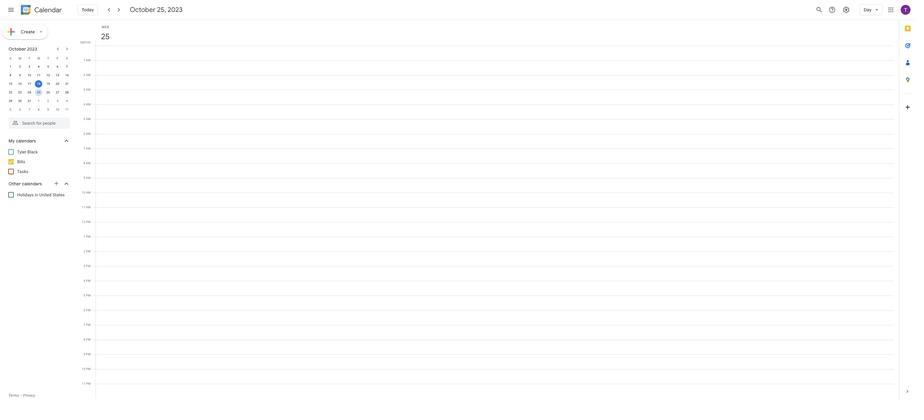 Task type: describe. For each thing, give the bounding box(es) containing it.
5 for 5 am
[[84, 117, 85, 121]]

add other calendars image
[[53, 180, 59, 187]]

create
[[21, 29, 35, 35]]

27
[[56, 91, 59, 94]]

5 am
[[84, 117, 91, 121]]

today button
[[78, 2, 98, 17]]

am for 6 am
[[86, 132, 91, 135]]

18
[[37, 82, 40, 85]]

8 am
[[84, 161, 91, 165]]

create button
[[2, 25, 48, 39]]

other calendars button
[[1, 179, 76, 189]]

10 am
[[82, 191, 91, 194]]

13
[[56, 74, 59, 77]]

31
[[28, 99, 31, 103]]

november 7 element
[[26, 106, 33, 113]]

november 4 element
[[63, 97, 71, 105]]

7 for 7 pm
[[84, 323, 85, 327]]

6 down f
[[57, 65, 58, 68]]

15
[[9, 82, 12, 85]]

pm for 9 pm
[[86, 353, 91, 356]]

20 element
[[54, 80, 61, 88]]

31 element
[[26, 97, 33, 105]]

october for october 25, 2023
[[130, 6, 156, 14]]

25 element
[[35, 89, 42, 96]]

19 element
[[44, 80, 52, 88]]

row containing 5
[[6, 105, 72, 114]]

11 element
[[35, 72, 42, 79]]

today
[[82, 7, 94, 13]]

day button
[[860, 2, 883, 17]]

november 11 element
[[63, 106, 71, 113]]

25 cell
[[34, 88, 43, 97]]

05
[[87, 41, 91, 44]]

18, today element
[[35, 80, 42, 88]]

26 element
[[44, 89, 52, 96]]

9 pm
[[84, 353, 91, 356]]

am for 9 am
[[86, 176, 91, 180]]

october 2023
[[9, 46, 37, 52]]

26
[[46, 91, 50, 94]]

pm for 11 pm
[[86, 382, 91, 385]]

november 2 element
[[44, 97, 52, 105]]

pm for 4 pm
[[86, 279, 91, 282]]

row containing 15
[[6, 80, 72, 88]]

pm for 12 pm
[[86, 220, 91, 224]]

november 1 element
[[35, 97, 42, 105]]

october for october 2023
[[9, 46, 26, 52]]

states
[[53, 192, 65, 197]]

row containing 22
[[6, 88, 72, 97]]

Search for people text field
[[12, 118, 66, 129]]

in
[[35, 192, 38, 197]]

am for 2 am
[[86, 73, 91, 77]]

3 for 3 pm
[[84, 264, 85, 268]]

25,
[[157, 6, 166, 14]]

cell inside 25 grid
[[96, 46, 894, 399]]

my calendars button
[[1, 136, 76, 146]]

terms
[[9, 393, 19, 398]]

9 for 9 am
[[84, 176, 85, 180]]

9 for november 9 element
[[47, 108, 49, 111]]

25 grid
[[78, 20, 899, 400]]

am for 3 am
[[86, 88, 91, 91]]

terms link
[[9, 393, 19, 398]]

1 am
[[84, 59, 91, 62]]

10 for 10 am
[[82, 191, 85, 194]]

24
[[28, 91, 31, 94]]

30 element
[[16, 97, 24, 105]]

holidays
[[17, 192, 34, 197]]

am for 11 am
[[86, 206, 91, 209]]

22
[[9, 91, 12, 94]]

9 for 9 pm
[[84, 353, 85, 356]]

calendar element
[[20, 4, 62, 17]]

am for 7 am
[[86, 147, 91, 150]]

bills
[[17, 159, 25, 164]]

pm for 5 pm
[[86, 294, 91, 297]]

8 for 8 am
[[84, 161, 85, 165]]

27 element
[[54, 89, 61, 96]]

my calendars
[[9, 138, 36, 144]]

november 10 element
[[54, 106, 61, 113]]

8 for november 8 "element" in the top left of the page
[[38, 108, 40, 111]]

0 vertical spatial 2023
[[168, 6, 183, 14]]

3 for november 3 element
[[57, 99, 58, 103]]

3 for 3 am
[[84, 88, 85, 91]]

3 pm
[[84, 264, 91, 268]]

other
[[9, 181, 21, 187]]

25 inside cell
[[37, 91, 40, 94]]

22 element
[[7, 89, 14, 96]]

13 element
[[54, 72, 61, 79]]

11 for 11 pm
[[82, 382, 85, 385]]

pm for 1 pm
[[86, 235, 91, 238]]

1 for 1 am
[[84, 59, 85, 62]]

1 for 1 pm
[[84, 235, 85, 238]]

7 up 14
[[66, 65, 68, 68]]

11 pm
[[82, 382, 91, 385]]

29
[[9, 99, 12, 103]]

7 for november 7 element
[[28, 108, 30, 111]]

7 am
[[84, 147, 91, 150]]

11 am
[[82, 206, 91, 209]]

23 element
[[16, 89, 24, 96]]

17 element
[[26, 80, 33, 88]]

14 element
[[63, 72, 71, 79]]

10 pm
[[82, 367, 91, 371]]

row containing 29
[[6, 97, 72, 105]]

main drawer image
[[7, 6, 15, 13]]

2 t from the left
[[47, 57, 49, 60]]

8 up 15
[[10, 74, 11, 77]]

row inside 25 grid
[[93, 46, 894, 399]]

11 for 11 element
[[37, 74, 40, 77]]

2 down m
[[19, 65, 21, 68]]



Task type: vqa. For each thing, say whether or not it's contained in the screenshot.


Task type: locate. For each thing, give the bounding box(es) containing it.
3 am from the top
[[86, 88, 91, 91]]

am up 7 am
[[86, 132, 91, 135]]

15 element
[[7, 80, 14, 88]]

pm down 8 pm
[[86, 353, 91, 356]]

24 element
[[26, 89, 33, 96]]

am for 10 am
[[86, 191, 91, 194]]

other calendars
[[9, 181, 42, 187]]

5 up 12 element
[[47, 65, 49, 68]]

10 up the 17
[[28, 74, 31, 77]]

30
[[18, 99, 22, 103]]

1 down 12 pm at the left bottom of the page
[[84, 235, 85, 238]]

12 pm
[[82, 220, 91, 224]]

calendar
[[34, 6, 62, 14]]

8 up 9 pm
[[84, 338, 85, 341]]

16
[[18, 82, 22, 85]]

october left 25, on the top left
[[130, 6, 156, 14]]

0 horizontal spatial 2023
[[27, 46, 37, 52]]

11
[[37, 74, 40, 77], [65, 108, 69, 111], [82, 206, 85, 209], [82, 382, 85, 385]]

10 am from the top
[[86, 191, 91, 194]]

pm
[[86, 220, 91, 224], [86, 235, 91, 238], [86, 250, 91, 253], [86, 264, 91, 268], [86, 279, 91, 282], [86, 294, 91, 297], [86, 308, 91, 312], [86, 323, 91, 327], [86, 338, 91, 341], [86, 353, 91, 356], [86, 367, 91, 371], [86, 382, 91, 385]]

row containing s
[[6, 54, 72, 62]]

holidays in united states
[[17, 192, 65, 197]]

1 down 25 element
[[38, 99, 40, 103]]

november 8 element
[[35, 106, 42, 113]]

terms – privacy
[[9, 393, 35, 398]]

tab list
[[900, 20, 917, 383]]

am for 1 am
[[86, 59, 91, 62]]

11 down 10 pm in the left of the page
[[82, 382, 85, 385]]

0 horizontal spatial october
[[9, 46, 26, 52]]

6 for november 6 element
[[19, 108, 21, 111]]

pm up 4 pm at the bottom
[[86, 264, 91, 268]]

18 cell
[[34, 80, 43, 88]]

17
[[28, 82, 31, 85]]

0 vertical spatial october
[[130, 6, 156, 14]]

0 horizontal spatial s
[[10, 57, 11, 60]]

11 pm from the top
[[86, 367, 91, 371]]

pm up 9 pm
[[86, 338, 91, 341]]

12 up 19
[[46, 74, 50, 77]]

None search field
[[0, 115, 76, 129]]

october
[[130, 6, 156, 14], [9, 46, 26, 52]]

am
[[86, 59, 91, 62], [86, 73, 91, 77], [86, 88, 91, 91], [86, 103, 91, 106], [86, 117, 91, 121], [86, 132, 91, 135], [86, 147, 91, 150], [86, 161, 91, 165], [86, 176, 91, 180], [86, 191, 91, 194], [86, 206, 91, 209]]

pm up 7 pm
[[86, 308, 91, 312]]

10 for 10 element
[[28, 74, 31, 77]]

25 column header
[[96, 20, 894, 46]]

8 down 'november 1' element on the left top of page
[[38, 108, 40, 111]]

calendars up tyler black
[[16, 138, 36, 144]]

calendars inside my calendars 'dropdown button'
[[16, 138, 36, 144]]

am up 6 am in the top left of the page
[[86, 117, 91, 121]]

4 pm from the top
[[86, 264, 91, 268]]

october 2023 grid
[[6, 54, 72, 114]]

10 pm from the top
[[86, 353, 91, 356]]

2 am
[[84, 73, 91, 77]]

4 down 3 am
[[84, 103, 85, 106]]

5 up 6 am in the top left of the page
[[84, 117, 85, 121]]

5 down 29 element
[[10, 108, 11, 111]]

s left m
[[10, 57, 11, 60]]

wed 25
[[101, 25, 109, 42]]

am down 6 am in the top left of the page
[[86, 147, 91, 150]]

25 down 18, today element
[[37, 91, 40, 94]]

1 horizontal spatial 25
[[101, 32, 109, 42]]

t left f
[[47, 57, 49, 60]]

2 for 2 am
[[84, 73, 85, 77]]

october up m
[[9, 46, 26, 52]]

–
[[20, 393, 22, 398]]

m
[[19, 57, 21, 60]]

9
[[19, 74, 21, 77], [47, 108, 49, 111], [84, 176, 85, 180], [84, 353, 85, 356]]

black
[[27, 149, 38, 154]]

1 pm
[[84, 235, 91, 238]]

calendars for other calendars
[[22, 181, 42, 187]]

row group containing 1
[[6, 62, 72, 114]]

2 pm from the top
[[86, 235, 91, 238]]

row
[[93, 46, 894, 399], [6, 54, 72, 62], [6, 62, 72, 71], [6, 71, 72, 80], [6, 80, 72, 88], [6, 88, 72, 97], [6, 97, 72, 105], [6, 105, 72, 114]]

5 down 4 pm at the bottom
[[84, 294, 85, 297]]

4 pm
[[84, 279, 91, 282]]

0 vertical spatial 12
[[46, 74, 50, 77]]

6 down 5 am
[[84, 132, 85, 135]]

6 down 30 element on the top left
[[19, 108, 21, 111]]

10 element
[[26, 72, 33, 79]]

s right f
[[66, 57, 68, 60]]

4 for 4 am
[[84, 103, 85, 106]]

0 vertical spatial 25
[[101, 32, 109, 42]]

october 25, 2023
[[130, 6, 183, 14]]

4 down w
[[38, 65, 40, 68]]

8 pm
[[84, 338, 91, 341]]

row containing 1
[[6, 62, 72, 71]]

my calendars list
[[1, 147, 76, 176]]

8 am from the top
[[86, 161, 91, 165]]

pm for 6 pm
[[86, 308, 91, 312]]

pm for 3 pm
[[86, 264, 91, 268]]

11 for 11 am
[[82, 206, 85, 209]]

november 9 element
[[44, 106, 52, 113]]

9 am from the top
[[86, 176, 91, 180]]

tasks
[[17, 169, 28, 174]]

6
[[57, 65, 58, 68], [19, 108, 21, 111], [84, 132, 85, 135], [84, 308, 85, 312]]

1 up 2 am in the top of the page
[[84, 59, 85, 62]]

2 up 3 am
[[84, 73, 85, 77]]

2 am from the top
[[86, 73, 91, 77]]

23
[[18, 91, 22, 94]]

2 down 26 'element' on the top
[[47, 99, 49, 103]]

f
[[57, 57, 58, 60]]

t
[[28, 57, 30, 60], [47, 57, 49, 60]]

21 element
[[63, 80, 71, 88]]

19
[[46, 82, 50, 85]]

cell
[[96, 46, 894, 399]]

1 am from the top
[[86, 59, 91, 62]]

1 horizontal spatial october
[[130, 6, 156, 14]]

am up 2 am in the top of the page
[[86, 59, 91, 62]]

pm up 8 pm
[[86, 323, 91, 327]]

8 up '9 am'
[[84, 161, 85, 165]]

1 horizontal spatial s
[[66, 57, 68, 60]]

1 vertical spatial 12
[[82, 220, 85, 224]]

2 for the november 2 element
[[47, 99, 49, 103]]

privacy
[[23, 393, 35, 398]]

am up 3 am
[[86, 73, 91, 77]]

pm for 7 pm
[[86, 323, 91, 327]]

pm down 10 pm in the left of the page
[[86, 382, 91, 385]]

am down 3 am
[[86, 103, 91, 106]]

12 element
[[44, 72, 52, 79]]

16 element
[[16, 80, 24, 88]]

12 down 11 am
[[82, 220, 85, 224]]

privacy link
[[23, 393, 35, 398]]

3 pm from the top
[[86, 250, 91, 253]]

4
[[38, 65, 40, 68], [66, 99, 68, 103], [84, 103, 85, 106], [84, 279, 85, 282]]

1 vertical spatial calendars
[[22, 181, 42, 187]]

8 for 8 pm
[[84, 338, 85, 341]]

am for 5 am
[[86, 117, 91, 121]]

5
[[47, 65, 49, 68], [10, 108, 11, 111], [84, 117, 85, 121], [84, 294, 85, 297]]

7 am from the top
[[86, 147, 91, 150]]

3 up 10 element
[[28, 65, 30, 68]]

6 pm
[[84, 308, 91, 312]]

november 6 element
[[16, 106, 24, 113]]

pm up the '1 pm'
[[86, 220, 91, 224]]

3 up 4 am
[[84, 88, 85, 91]]

3 down '27' element
[[57, 99, 58, 103]]

4 down 3 pm
[[84, 279, 85, 282]]

1 horizontal spatial 2023
[[168, 6, 183, 14]]

pm for 2 pm
[[86, 250, 91, 253]]

2 pm
[[84, 250, 91, 253]]

7 up 8 pm
[[84, 323, 85, 327]]

november 5 element
[[7, 106, 14, 113]]

28
[[65, 91, 69, 94]]

united
[[39, 192, 52, 197]]

4 down 28 element
[[66, 99, 68, 103]]

calendar heading
[[33, 6, 62, 14]]

9 up 10 pm in the left of the page
[[84, 353, 85, 356]]

4 am
[[84, 103, 91, 106]]

calendars
[[16, 138, 36, 144], [22, 181, 42, 187]]

6 up 7 pm
[[84, 308, 85, 312]]

4 for 4 pm
[[84, 279, 85, 282]]

4 am from the top
[[86, 103, 91, 106]]

w
[[37, 57, 40, 60]]

calendars up the in
[[22, 181, 42, 187]]

11 am from the top
[[86, 206, 91, 209]]

6 pm from the top
[[86, 294, 91, 297]]

row group
[[6, 62, 72, 114]]

25
[[101, 32, 109, 42], [37, 91, 40, 94]]

day
[[864, 7, 872, 13]]

6 am
[[84, 132, 91, 135]]

9 am
[[84, 176, 91, 180]]

20
[[56, 82, 59, 85]]

pm for 10 pm
[[86, 367, 91, 371]]

pm down 4 pm at the bottom
[[86, 294, 91, 297]]

11 up 18
[[37, 74, 40, 77]]

10 down november 3 element
[[56, 108, 59, 111]]

2023 down create
[[27, 46, 37, 52]]

10 for november 10 element on the left of page
[[56, 108, 59, 111]]

12 inside october 2023 grid
[[46, 74, 50, 77]]

2 s from the left
[[66, 57, 68, 60]]

6 for 6 pm
[[84, 308, 85, 312]]

8 inside "element"
[[38, 108, 40, 111]]

21
[[65, 82, 69, 85]]

11 down 10 am
[[82, 206, 85, 209]]

6 am from the top
[[86, 132, 91, 135]]

am down the 8 am
[[86, 176, 91, 180]]

pm down the '1 pm'
[[86, 250, 91, 253]]

am for 4 am
[[86, 103, 91, 106]]

9 up 16 in the left of the page
[[19, 74, 21, 77]]

5 for 5 pm
[[84, 294, 85, 297]]

12 pm from the top
[[86, 382, 91, 385]]

0 horizontal spatial 25
[[37, 91, 40, 94]]

5 am from the top
[[86, 117, 91, 121]]

am up 4 am
[[86, 88, 91, 91]]

2023 right 25, on the top left
[[168, 6, 183, 14]]

1 vertical spatial 25
[[37, 91, 40, 94]]

25 down wed
[[101, 32, 109, 42]]

gmt-
[[80, 41, 87, 44]]

1 s from the left
[[10, 57, 11, 60]]

1 vertical spatial october
[[9, 46, 26, 52]]

11 for november 11 element
[[65, 108, 69, 111]]

pm down 9 pm
[[86, 367, 91, 371]]

7
[[66, 65, 68, 68], [28, 108, 30, 111], [84, 147, 85, 150], [84, 323, 85, 327]]

10
[[28, 74, 31, 77], [56, 108, 59, 111], [82, 191, 85, 194], [82, 367, 85, 371]]

6 for 6 am
[[84, 132, 85, 135]]

7 pm from the top
[[86, 308, 91, 312]]

am down '9 am'
[[86, 191, 91, 194]]

7 for 7 am
[[84, 147, 85, 150]]

pm down 3 pm
[[86, 279, 91, 282]]

5 for november 5 element
[[10, 108, 11, 111]]

am up 12 pm at the left bottom of the page
[[86, 206, 91, 209]]

pm for 8 pm
[[86, 338, 91, 341]]

pm up 2 pm
[[86, 235, 91, 238]]

wednesday, october 25 element
[[98, 30, 112, 44]]

3 am
[[84, 88, 91, 91]]

0 horizontal spatial t
[[28, 57, 30, 60]]

row containing 8
[[6, 71, 72, 80]]

1 t from the left
[[28, 57, 30, 60]]

1 horizontal spatial 12
[[82, 220, 85, 224]]

4 for the november 4 element
[[66, 99, 68, 103]]

1 vertical spatial 2023
[[27, 46, 37, 52]]

5 inside november 5 element
[[10, 108, 11, 111]]

12
[[46, 74, 50, 77], [82, 220, 85, 224]]

1 pm from the top
[[86, 220, 91, 224]]

2 for 2 pm
[[84, 250, 85, 253]]

2023
[[168, 6, 183, 14], [27, 46, 37, 52]]

t left w
[[28, 57, 30, 60]]

25 inside the wed 25
[[101, 32, 109, 42]]

1 for 'november 1' element on the left top of page
[[38, 99, 40, 103]]

tyler
[[17, 149, 26, 154]]

am for 8 am
[[86, 161, 91, 165]]

8 pm from the top
[[86, 323, 91, 327]]

settings menu image
[[843, 6, 850, 13]]

tyler black
[[17, 149, 38, 154]]

3 up 4 pm at the bottom
[[84, 264, 85, 268]]

12 inside 25 grid
[[82, 220, 85, 224]]

12 for 12 pm
[[82, 220, 85, 224]]

1 up 15
[[10, 65, 11, 68]]

1
[[84, 59, 85, 62], [10, 65, 11, 68], [38, 99, 40, 103], [84, 235, 85, 238]]

12 for 12
[[46, 74, 50, 77]]

2 down the '1 pm'
[[84, 250, 85, 253]]

7 down 31 element
[[28, 108, 30, 111]]

7 pm
[[84, 323, 91, 327]]

1 horizontal spatial t
[[47, 57, 49, 60]]

29 element
[[7, 97, 14, 105]]

10 up 11 pm
[[82, 367, 85, 371]]

gmt-05
[[80, 41, 91, 44]]

8
[[10, 74, 11, 77], [38, 108, 40, 111], [84, 161, 85, 165], [84, 338, 85, 341]]

11 down the november 4 element
[[65, 108, 69, 111]]

5 pm from the top
[[86, 279, 91, 282]]

my
[[9, 138, 15, 144]]

calendars for my calendars
[[16, 138, 36, 144]]

calendars inside the other calendars dropdown button
[[22, 181, 42, 187]]

10 for 10 pm
[[82, 367, 85, 371]]

14
[[65, 74, 69, 77]]

9 pm from the top
[[86, 338, 91, 341]]

wed
[[102, 25, 109, 29]]

10 up 11 am
[[82, 191, 85, 194]]

november 3 element
[[54, 97, 61, 105]]

3
[[28, 65, 30, 68], [84, 88, 85, 91], [57, 99, 58, 103], [84, 264, 85, 268]]

s
[[10, 57, 11, 60], [66, 57, 68, 60]]

2
[[19, 65, 21, 68], [84, 73, 85, 77], [47, 99, 49, 103], [84, 250, 85, 253]]

7 down 6 am in the top left of the page
[[84, 147, 85, 150]]

5 pm
[[84, 294, 91, 297]]

9 down the november 2 element
[[47, 108, 49, 111]]

0 horizontal spatial 12
[[46, 74, 50, 77]]

0 vertical spatial calendars
[[16, 138, 36, 144]]

28 element
[[63, 89, 71, 96]]

am up '9 am'
[[86, 161, 91, 165]]

9 up 10 am
[[84, 176, 85, 180]]



